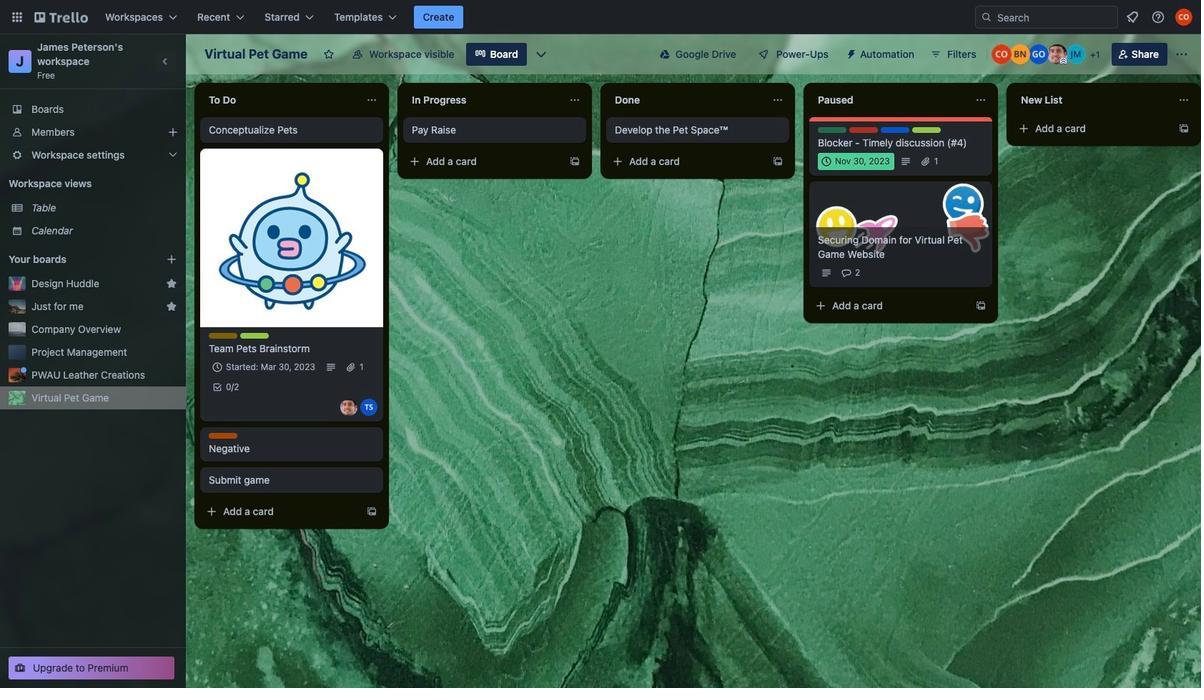 Task type: vqa. For each thing, say whether or not it's contained in the screenshot.
Back To Home image
yes



Task type: locate. For each thing, give the bounding box(es) containing it.
christina overa (christinaovera) image right open information menu image in the top of the page
[[1176, 9, 1193, 26]]

0 notifications image
[[1124, 9, 1141, 26]]

create from template… image
[[772, 156, 784, 167], [975, 300, 987, 312]]

1 starred icon image from the top
[[166, 278, 177, 290]]

1 horizontal spatial create from template… image
[[975, 300, 987, 312]]

james peterson (jamespeterson93) image left tara schultz (taraschultz7) icon
[[340, 399, 358, 416]]

color: yellow, title: none image
[[209, 333, 237, 339]]

primary element
[[0, 0, 1201, 34]]

None text field
[[403, 89, 564, 112], [606, 89, 767, 112], [810, 89, 970, 112], [403, 89, 564, 112], [606, 89, 767, 112], [810, 89, 970, 112]]

1 horizontal spatial james peterson (jamespeterson93) image
[[1047, 44, 1068, 64]]

back to home image
[[34, 6, 88, 29]]

christina overa (christinaovera) image inside primary element
[[1176, 9, 1193, 26]]

star or unstar board image
[[323, 49, 335, 60]]

0 vertical spatial christina overa (christinaovera) image
[[1176, 9, 1193, 26]]

james peterson (jamespeterson93) image right ben nelson (bennelson96) image
[[1047, 44, 1068, 64]]

None text field
[[200, 89, 360, 112], [1013, 89, 1173, 112], [200, 89, 360, 112], [1013, 89, 1173, 112]]

customize views image
[[534, 47, 548, 61]]

starred icon image
[[166, 278, 177, 290], [166, 301, 177, 313]]

this member is an admin of this board. image
[[1060, 58, 1067, 64]]

0 vertical spatial create from template… image
[[1178, 123, 1190, 134]]

0 vertical spatial starred icon image
[[166, 278, 177, 290]]

1 vertical spatial create from template… image
[[569, 156, 581, 167]]

0 horizontal spatial james peterson (jamespeterson93) image
[[340, 399, 358, 416]]

2 vertical spatial create from template… image
[[366, 506, 378, 518]]

google drive icon image
[[660, 49, 670, 59]]

1 vertical spatial james peterson (jamespeterson93) image
[[340, 399, 358, 416]]

1 vertical spatial create from template… image
[[975, 300, 987, 312]]

2 starred icon image from the top
[[166, 301, 177, 313]]

christina overa (christinaovera) image left gary orlando (garyorlando) icon
[[992, 44, 1012, 64]]

Board name text field
[[197, 43, 315, 66]]

None checkbox
[[818, 153, 894, 170]]

1 vertical spatial starred icon image
[[166, 301, 177, 313]]

color: bold lime, title: "team task" element
[[240, 333, 269, 339]]

james peterson (jamespeterson93) image
[[1047, 44, 1068, 64], [340, 399, 358, 416]]

search image
[[981, 11, 993, 23]]

color: blue, title: "fyi" element
[[881, 127, 910, 133]]

christina overa (christinaovera) image
[[1176, 9, 1193, 26], [992, 44, 1012, 64]]

1 horizontal spatial christina overa (christinaovera) image
[[1176, 9, 1193, 26]]

0 vertical spatial create from template… image
[[772, 156, 784, 167]]

create from template… image
[[1178, 123, 1190, 134], [569, 156, 581, 167], [366, 506, 378, 518]]

0 horizontal spatial create from template… image
[[366, 506, 378, 518]]

Search field
[[993, 7, 1118, 27]]

sm image
[[840, 43, 860, 63]]

0 horizontal spatial christina overa (christinaovera) image
[[992, 44, 1012, 64]]



Task type: describe. For each thing, give the bounding box(es) containing it.
color: orange, title: none image
[[209, 433, 237, 439]]

show menu image
[[1175, 47, 1189, 61]]

jeremy miller (jeremymiller198) image
[[1066, 44, 1086, 64]]

open information menu image
[[1151, 10, 1166, 24]]

workspace navigation collapse icon image
[[156, 51, 176, 72]]

ben nelson (bennelson96) image
[[1010, 44, 1030, 64]]

your boards with 6 items element
[[9, 251, 144, 268]]

laugh image
[[938, 179, 989, 230]]

0 vertical spatial james peterson (jamespeterson93) image
[[1047, 44, 1068, 64]]

1 vertical spatial christina overa (christinaovera) image
[[992, 44, 1012, 64]]

add board image
[[166, 254, 177, 265]]

0 horizontal spatial create from template… image
[[772, 156, 784, 167]]

gary orlando (garyorlando) image
[[1029, 44, 1049, 64]]

2 horizontal spatial create from template… image
[[1178, 123, 1190, 134]]

color: red, title: "blocker" element
[[850, 127, 878, 133]]

1 horizontal spatial create from template… image
[[569, 156, 581, 167]]

color: bold lime, title: none image
[[912, 127, 941, 133]]

color: green, title: "goal" element
[[818, 127, 847, 133]]

tara schultz (taraschultz7) image
[[360, 399, 378, 416]]



